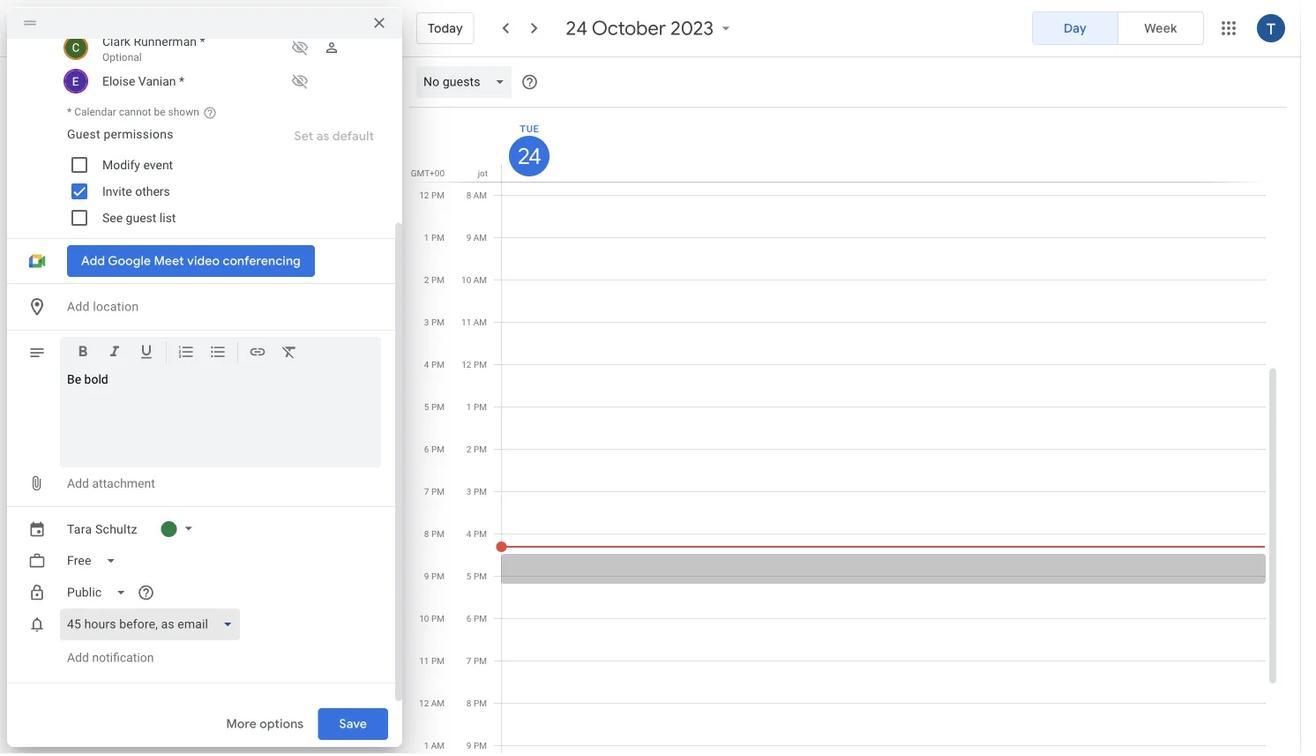 Task type: vqa. For each thing, say whether or not it's contained in the screenshot.
the Time zone
no



Task type: describe. For each thing, give the bounding box(es) containing it.
add attachment
[[67, 476, 155, 491]]

event
[[143, 158, 173, 172]]

add location
[[67, 300, 139, 314]]

2 vertical spatial *
[[67, 106, 72, 118]]

vanian
[[138, 74, 176, 88]]

* for eloise vanian *
[[179, 74, 184, 88]]

1 vertical spatial 12
[[462, 359, 472, 370]]

24 inside tue 24
[[517, 143, 539, 170]]

tue 24
[[517, 123, 540, 170]]

bulleted list image
[[209, 343, 227, 364]]

1 vertical spatial 8 pm
[[467, 698, 487, 709]]

0 vertical spatial 4 pm
[[424, 359, 445, 370]]

1 vertical spatial 6 pm
[[467, 613, 487, 624]]

0 vertical spatial 1 pm
[[424, 232, 445, 243]]

am for 8 am
[[474, 190, 487, 200]]

add notification button
[[60, 637, 161, 680]]

am for 11 am
[[474, 317, 487, 327]]

0 vertical spatial 8
[[467, 190, 471, 200]]

be bold
[[67, 372, 108, 387]]

eloise vanian tree item
[[60, 67, 381, 95]]

am for 10 am
[[474, 274, 487, 285]]

add notification
[[67, 651, 154, 665]]

calendar
[[74, 106, 116, 118]]

location
[[93, 300, 139, 314]]

0 vertical spatial 12
[[419, 190, 429, 200]]

Day radio
[[1032, 11, 1119, 45]]

11 pm
[[419, 656, 445, 666]]

guest permissions
[[67, 127, 174, 141]]

be
[[154, 106, 166, 118]]

0 vertical spatial 1
[[424, 232, 429, 243]]

1 horizontal spatial 12 pm
[[462, 359, 487, 370]]

tara schultz
[[67, 522, 137, 537]]

october
[[592, 16, 666, 41]]

0 vertical spatial 7
[[424, 486, 429, 497]]

show schedule of eloise vanian image
[[286, 67, 314, 95]]

1 vertical spatial 1 pm
[[467, 402, 487, 412]]

guest
[[126, 210, 157, 225]]

1 horizontal spatial 3 pm
[[467, 486, 487, 497]]

clark runnerman * optional
[[102, 34, 205, 64]]

0 vertical spatial 3
[[424, 317, 429, 327]]

0 horizontal spatial 5 pm
[[424, 402, 445, 412]]

add for add attachment
[[67, 476, 89, 491]]

list
[[160, 210, 176, 225]]

insert link image
[[249, 343, 267, 364]]

Week radio
[[1118, 11, 1205, 45]]

add location button
[[60, 291, 381, 323]]

eloise
[[102, 74, 135, 88]]

12 am
[[419, 698, 445, 709]]

1 horizontal spatial 7
[[467, 656, 472, 666]]

2 vertical spatial 1
[[424, 740, 429, 751]]

2 vertical spatial 9
[[467, 740, 472, 751]]

0 horizontal spatial 8 pm
[[424, 529, 445, 539]]

* calendar cannot be shown
[[67, 106, 199, 118]]

0 vertical spatial 6 pm
[[424, 444, 445, 454]]

24 october 2023 button
[[559, 16, 742, 41]]

1 vertical spatial 9
[[424, 571, 429, 582]]

numbered list image
[[177, 343, 195, 364]]

add attachment button
[[60, 468, 162, 499]]

1 vertical spatial 6
[[467, 613, 472, 624]]

am for 9 am
[[474, 232, 487, 243]]

1 vertical spatial 8
[[424, 529, 429, 539]]

11 am
[[462, 317, 487, 327]]

option group containing day
[[1032, 11, 1205, 45]]

10 for 10 am
[[462, 274, 471, 285]]

1 vertical spatial 7 pm
[[467, 656, 487, 666]]

1 vertical spatial 5
[[467, 571, 472, 582]]

see guest list
[[102, 210, 176, 225]]

gmt+00
[[411, 168, 445, 178]]

modify
[[102, 158, 140, 172]]

0 vertical spatial 12 pm
[[419, 190, 445, 200]]

bold
[[84, 372, 108, 387]]

11 for 11 pm
[[419, 656, 429, 666]]

others
[[135, 184, 170, 199]]

guests invited to this event. tree
[[60, 0, 381, 95]]

cannot
[[119, 106, 151, 118]]

1 vertical spatial 9 pm
[[467, 740, 487, 751]]

jot
[[478, 168, 488, 178]]

permissions
[[104, 127, 174, 141]]



Task type: locate. For each thing, give the bounding box(es) containing it.
12 down 11 am
[[462, 359, 472, 370]]

0 vertical spatial 5 pm
[[424, 402, 445, 412]]

1 horizontal spatial 10
[[462, 274, 471, 285]]

8 up 10 pm
[[424, 529, 429, 539]]

add inside button
[[67, 476, 89, 491]]

0 horizontal spatial 5
[[424, 402, 429, 412]]

* inside eloise vanian tree item
[[179, 74, 184, 88]]

9 pm up 10 pm
[[424, 571, 445, 582]]

1 horizontal spatial 8 pm
[[467, 698, 487, 709]]

notification
[[92, 651, 154, 665]]

am for 1 am
[[431, 740, 445, 751]]

add left location
[[67, 300, 90, 314]]

add inside dropdown button
[[67, 300, 90, 314]]

0 horizontal spatial 2 pm
[[424, 274, 445, 285]]

bold image
[[74, 343, 92, 364]]

9 pm
[[424, 571, 445, 582], [467, 740, 487, 751]]

1 add from the top
[[67, 300, 90, 314]]

6
[[424, 444, 429, 454], [467, 613, 472, 624]]

10 up 11 am
[[462, 274, 471, 285]]

option group
[[1032, 11, 1205, 45]]

0 vertical spatial 9
[[467, 232, 471, 243]]

1 horizontal spatial *
[[179, 74, 184, 88]]

italic image
[[106, 343, 124, 364]]

9 am
[[467, 232, 487, 243]]

5
[[424, 402, 429, 412], [467, 571, 472, 582]]

be
[[67, 372, 81, 387]]

12 pm down gmt+00
[[419, 190, 445, 200]]

add inside button
[[67, 651, 89, 665]]

0 horizontal spatial 9 pm
[[424, 571, 445, 582]]

am down 9 am
[[474, 274, 487, 285]]

1 down 11 am
[[467, 402, 472, 412]]

3 add from the top
[[67, 651, 89, 665]]

12 pm down 11 am
[[462, 359, 487, 370]]

1 horizontal spatial 24
[[566, 16, 588, 41]]

am down '8 am'
[[474, 232, 487, 243]]

invite others
[[102, 184, 170, 199]]

1 vertical spatial 4 pm
[[467, 529, 487, 539]]

2 add from the top
[[67, 476, 89, 491]]

1
[[424, 232, 429, 243], [467, 402, 472, 412], [424, 740, 429, 751]]

11 for 11 am
[[462, 317, 471, 327]]

0 vertical spatial 10
[[462, 274, 471, 285]]

24 grid
[[409, 108, 1280, 755]]

am down jot
[[474, 190, 487, 200]]

8 pm right 12 am
[[467, 698, 487, 709]]

* inside 'clark runnerman * optional'
[[200, 34, 205, 49]]

0 vertical spatial 3 pm
[[424, 317, 445, 327]]

12 down 11 pm
[[419, 698, 429, 709]]

2023
[[671, 16, 714, 41]]

formatting options toolbar
[[60, 337, 381, 375]]

12 down gmt+00
[[419, 190, 429, 200]]

10 am
[[462, 274, 487, 285]]

8
[[467, 190, 471, 200], [424, 529, 429, 539], [467, 698, 472, 709]]

0 horizontal spatial 11
[[419, 656, 429, 666]]

am for 12 am
[[431, 698, 445, 709]]

9 pm right 1 am in the bottom of the page
[[467, 740, 487, 751]]

0 horizontal spatial 7 pm
[[424, 486, 445, 497]]

1 am
[[424, 740, 445, 751]]

0 vertical spatial 8 pm
[[424, 529, 445, 539]]

add left the "notification"
[[67, 651, 89, 665]]

add for add notification
[[67, 651, 89, 665]]

0 vertical spatial 24
[[566, 16, 588, 41]]

1 horizontal spatial 3
[[467, 486, 472, 497]]

guest
[[67, 127, 100, 141]]

underline image
[[138, 343, 155, 364]]

0 vertical spatial 11
[[462, 317, 471, 327]]

0 horizontal spatial *
[[67, 106, 72, 118]]

0 horizontal spatial 1 pm
[[424, 232, 445, 243]]

1 horizontal spatial 9 pm
[[467, 740, 487, 751]]

24 down tue
[[517, 143, 539, 170]]

1 vertical spatial 2
[[467, 444, 472, 454]]

1 horizontal spatial 4 pm
[[467, 529, 487, 539]]

8 pm up 10 pm
[[424, 529, 445, 539]]

today button
[[417, 7, 475, 49]]

am down 10 am
[[474, 317, 487, 327]]

1 horizontal spatial 6
[[467, 613, 472, 624]]

* right the vanian
[[179, 74, 184, 88]]

* for clark runnerman * optional
[[200, 34, 205, 49]]

7 pm
[[424, 486, 445, 497], [467, 656, 487, 666]]

2
[[424, 274, 429, 285], [467, 444, 472, 454]]

*
[[200, 34, 205, 49], [179, 74, 184, 88], [67, 106, 72, 118]]

None field
[[417, 66, 519, 98], [60, 545, 130, 577], [60, 577, 141, 609], [60, 609, 247, 641], [417, 66, 519, 98], [60, 545, 130, 577], [60, 577, 141, 609], [60, 609, 247, 641]]

0 vertical spatial 2
[[424, 274, 429, 285]]

2 pm
[[424, 274, 445, 285], [467, 444, 487, 454]]

0 horizontal spatial 3
[[424, 317, 429, 327]]

1 vertical spatial 3
[[467, 486, 472, 497]]

* right runnerman
[[200, 34, 205, 49]]

0 horizontal spatial 7
[[424, 486, 429, 497]]

1 horizontal spatial 11
[[462, 317, 471, 327]]

0 vertical spatial 2 pm
[[424, 274, 445, 285]]

tue
[[520, 123, 540, 134]]

1 horizontal spatial 5 pm
[[467, 571, 487, 582]]

10 up 11 pm
[[419, 613, 429, 624]]

modify event
[[102, 158, 173, 172]]

1 vertical spatial 10
[[419, 613, 429, 624]]

am down 12 am
[[431, 740, 445, 751]]

1 vertical spatial 3 pm
[[467, 486, 487, 497]]

8 pm
[[424, 529, 445, 539], [467, 698, 487, 709]]

1 vertical spatial add
[[67, 476, 89, 491]]

7
[[424, 486, 429, 497], [467, 656, 472, 666]]

day
[[1064, 20, 1087, 36]]

0 vertical spatial *
[[200, 34, 205, 49]]

24 column header
[[501, 108, 1266, 182]]

1 vertical spatial 4
[[467, 529, 472, 539]]

runnerman
[[134, 34, 197, 49]]

1 vertical spatial *
[[179, 74, 184, 88]]

schultz
[[95, 522, 137, 537]]

group containing guest permissions
[[60, 120, 381, 231]]

tuesday, 24 october, today element
[[509, 136, 550, 176]]

optional
[[102, 51, 142, 64]]

show schedule of clark runnerman image
[[286, 34, 314, 62]]

tara
[[67, 522, 92, 537]]

see
[[102, 210, 123, 225]]

0 horizontal spatial 6 pm
[[424, 444, 445, 454]]

9 right 1 am in the bottom of the page
[[467, 740, 472, 751]]

1 horizontal spatial 5
[[467, 571, 472, 582]]

9 up 10 pm
[[424, 571, 429, 582]]

11 down 10 am
[[462, 317, 471, 327]]

0 horizontal spatial 24
[[517, 143, 539, 170]]

1 vertical spatial 5 pm
[[467, 571, 487, 582]]

1 horizontal spatial 2 pm
[[467, 444, 487, 454]]

1 vertical spatial 24
[[517, 143, 539, 170]]

2 vertical spatial add
[[67, 651, 89, 665]]

0 horizontal spatial 3 pm
[[424, 317, 445, 327]]

12 pm
[[419, 190, 445, 200], [462, 359, 487, 370]]

9
[[467, 232, 471, 243], [424, 571, 429, 582], [467, 740, 472, 751]]

8 am
[[467, 190, 487, 200]]

1 down 12 am
[[424, 740, 429, 751]]

0 vertical spatial 7 pm
[[424, 486, 445, 497]]

eloise vanian *
[[102, 74, 184, 88]]

5 pm
[[424, 402, 445, 412], [467, 571, 487, 582]]

week
[[1145, 20, 1178, 36]]

am
[[474, 190, 487, 200], [474, 232, 487, 243], [474, 274, 487, 285], [474, 317, 487, 327], [431, 698, 445, 709], [431, 740, 445, 751]]

clark
[[102, 34, 131, 49]]

0 vertical spatial 4
[[424, 359, 429, 370]]

1 horizontal spatial 1 pm
[[467, 402, 487, 412]]

0 vertical spatial 5
[[424, 402, 429, 412]]

4 pm
[[424, 359, 445, 370], [467, 529, 487, 539]]

shown
[[168, 106, 199, 118]]

0 horizontal spatial 12 pm
[[419, 190, 445, 200]]

attachment
[[92, 476, 155, 491]]

add
[[67, 300, 90, 314], [67, 476, 89, 491], [67, 651, 89, 665]]

12
[[419, 190, 429, 200], [462, 359, 472, 370], [419, 698, 429, 709]]

* left calendar
[[67, 106, 72, 118]]

24 left october
[[566, 16, 588, 41]]

group
[[60, 120, 381, 231]]

Description text field
[[67, 372, 374, 461]]

invite
[[102, 184, 132, 199]]

0 horizontal spatial 2
[[424, 274, 429, 285]]

1 vertical spatial 12 pm
[[462, 359, 487, 370]]

1 horizontal spatial 7 pm
[[467, 656, 487, 666]]

0 horizontal spatial 4
[[424, 359, 429, 370]]

clark runnerman, optional tree item
[[60, 30, 381, 67]]

pm
[[431, 190, 445, 200], [431, 232, 445, 243], [431, 274, 445, 285], [431, 317, 445, 327], [431, 359, 445, 370], [474, 359, 487, 370], [431, 402, 445, 412], [474, 402, 487, 412], [431, 444, 445, 454], [474, 444, 487, 454], [431, 486, 445, 497], [474, 486, 487, 497], [431, 529, 445, 539], [474, 529, 487, 539], [431, 571, 445, 582], [474, 571, 487, 582], [431, 613, 445, 624], [474, 613, 487, 624], [431, 656, 445, 666], [474, 656, 487, 666], [474, 698, 487, 709], [474, 740, 487, 751]]

0 horizontal spatial 4 pm
[[424, 359, 445, 370]]

1 pm left 9 am
[[424, 232, 445, 243]]

add left attachment
[[67, 476, 89, 491]]

0 horizontal spatial 6
[[424, 444, 429, 454]]

1 vertical spatial 11
[[419, 656, 429, 666]]

add for add location
[[67, 300, 90, 314]]

1 vertical spatial 1
[[467, 402, 472, 412]]

1 pm down 11 am
[[467, 402, 487, 412]]

1 horizontal spatial 6 pm
[[467, 613, 487, 624]]

am up 1 am in the bottom of the page
[[431, 698, 445, 709]]

24 october 2023
[[566, 16, 714, 41]]

2 vertical spatial 12
[[419, 698, 429, 709]]

11 up 12 am
[[419, 656, 429, 666]]

today
[[428, 21, 463, 36]]

1 pm
[[424, 232, 445, 243], [467, 402, 487, 412]]

1 vertical spatial 7
[[467, 656, 472, 666]]

0 vertical spatial add
[[67, 300, 90, 314]]

10 pm
[[419, 613, 445, 624]]

0 horizontal spatial 10
[[419, 613, 429, 624]]

3
[[424, 317, 429, 327], [467, 486, 472, 497]]

2 vertical spatial 8
[[467, 698, 472, 709]]

3 pm
[[424, 317, 445, 327], [467, 486, 487, 497]]

6 pm
[[424, 444, 445, 454], [467, 613, 487, 624]]

24
[[566, 16, 588, 41], [517, 143, 539, 170]]

1 left 9 am
[[424, 232, 429, 243]]

8 up 9 am
[[467, 190, 471, 200]]

11
[[462, 317, 471, 327], [419, 656, 429, 666]]

2 horizontal spatial *
[[200, 34, 205, 49]]

remove formatting image
[[281, 343, 298, 364]]

1 horizontal spatial 2
[[467, 444, 472, 454]]

0 vertical spatial 6
[[424, 444, 429, 454]]

9 up 10 am
[[467, 232, 471, 243]]

8 right 12 am
[[467, 698, 472, 709]]

0 vertical spatial 9 pm
[[424, 571, 445, 582]]

10 for 10 pm
[[419, 613, 429, 624]]

4
[[424, 359, 429, 370], [467, 529, 472, 539]]

10
[[462, 274, 471, 285], [419, 613, 429, 624]]

1 horizontal spatial 4
[[467, 529, 472, 539]]

1 vertical spatial 2 pm
[[467, 444, 487, 454]]



